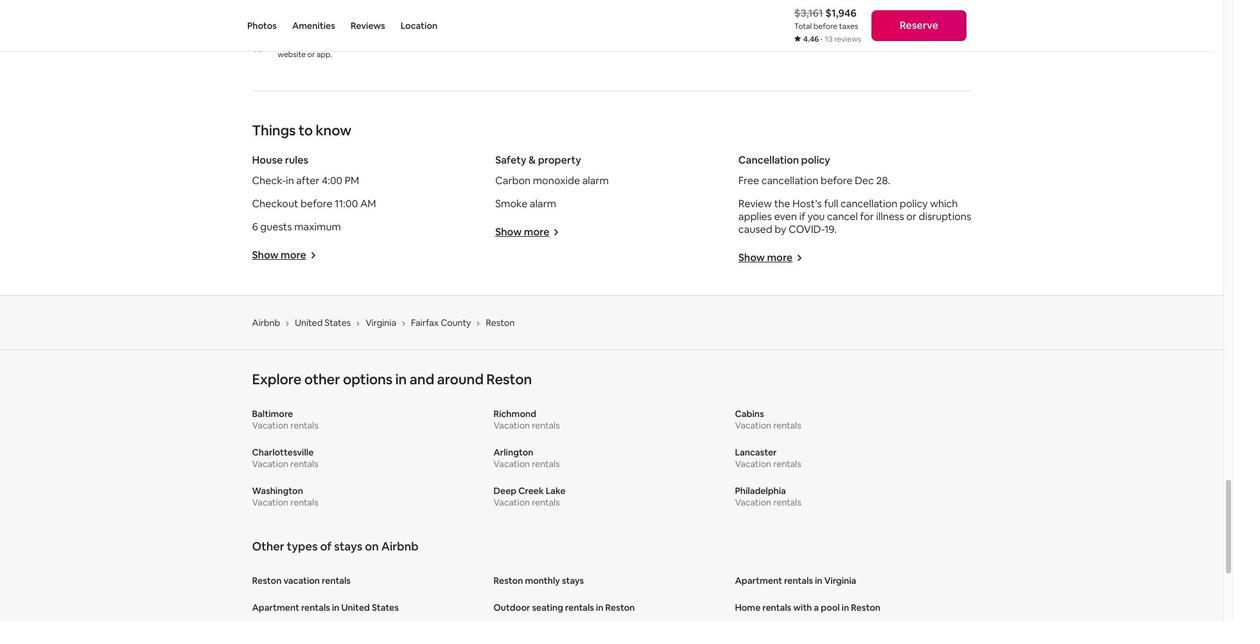 Task type: vqa. For each thing, say whether or not it's contained in the screenshot.
the leftmost POLICY
yes



Task type: describe. For each thing, give the bounding box(es) containing it.
or for review
[[906, 210, 916, 223]]

safety & property
[[495, 153, 581, 167]]

home
[[735, 602, 761, 614]]

you
[[808, 210, 825, 223]]

reviews
[[351, 20, 385, 31]]

0 horizontal spatial alarm
[[530, 197, 556, 211]]

$1,946
[[825, 6, 857, 20]]

rentals left with
[[763, 602, 791, 614]]

outdoor
[[494, 602, 530, 614]]

charlottesville vacation rentals
[[252, 447, 318, 470]]

rentals up with
[[784, 575, 813, 587]]

0 vertical spatial states
[[325, 317, 351, 329]]

policy inside "review the host's full cancellation policy which applies even if you cancel for illness or disruptions caused by covid-19."
[[900, 197, 928, 211]]

cabins
[[735, 408, 764, 420]]

&
[[529, 153, 536, 167]]

even
[[774, 210, 797, 223]]

on
[[365, 539, 379, 554]]

guests
[[260, 220, 292, 234]]

0 vertical spatial united
[[295, 317, 323, 329]]

home rentals with a pool in reston
[[735, 602, 881, 614]]

baltimore
[[252, 408, 293, 420]]

illness
[[876, 210, 904, 223]]

0 horizontal spatial show more button
[[252, 248, 317, 262]]

apartment rentals in virginia
[[735, 575, 856, 587]]

lancaster
[[735, 447, 777, 458]]

richmond vacation rentals
[[494, 408, 560, 431]]

photos
[[247, 20, 277, 31]]

6
[[252, 220, 258, 234]]

cabins vacation rentals
[[735, 408, 801, 431]]

$3,161 $1,946 total before taxes
[[794, 6, 858, 31]]

0 horizontal spatial of
[[320, 539, 332, 554]]

19.
[[824, 223, 837, 236]]

amenities button
[[292, 0, 335, 51]]

house rules
[[252, 153, 308, 167]]

1 vertical spatial united
[[341, 602, 370, 614]]

after
[[296, 174, 319, 187]]

reston up outdoor
[[494, 575, 523, 587]]

0 horizontal spatial more
[[281, 248, 306, 262]]

property
[[538, 153, 581, 167]]

applies
[[738, 210, 772, 223]]

rentals for richmond vacation rentals
[[532, 420, 560, 431]]

things to know
[[252, 121, 351, 139]]

deep creek lake vacation rentals
[[494, 485, 566, 509]]

virginia link
[[366, 317, 396, 329]]

reston right "county"
[[486, 317, 515, 329]]

reviews button
[[351, 0, 385, 51]]

cancellation policy
[[738, 153, 830, 167]]

show more for smoke alarm
[[495, 225, 549, 239]]

host's
[[793, 197, 822, 211]]

1 vertical spatial airbnb
[[252, 317, 280, 329]]

house
[[252, 153, 283, 167]]

in down reston vacation rentals
[[332, 602, 339, 614]]

1 horizontal spatial states
[[372, 602, 399, 614]]

·
[[821, 34, 823, 44]]

communicate
[[313, 39, 362, 49]]

reston monthly stays link
[[494, 575, 730, 587]]

reston vacation rentals link
[[252, 575, 488, 587]]

review
[[738, 197, 772, 211]]

1 vertical spatial stays
[[562, 575, 584, 587]]

creek
[[518, 485, 544, 497]]

never
[[369, 29, 389, 39]]

around
[[437, 370, 484, 388]]

website
[[278, 49, 306, 60]]

money
[[278, 39, 302, 49]]

free
[[738, 174, 759, 187]]

cancel
[[827, 210, 858, 223]]

explore
[[252, 370, 301, 388]]

monthly
[[525, 575, 560, 587]]

pm
[[345, 174, 359, 187]]

monoxide
[[533, 174, 580, 187]]

cancellation inside "review the host's full cancellation policy which applies even if you cancel for illness or disruptions caused by covid-19."
[[841, 197, 898, 211]]

rentals down vacation at the left bottom of page
[[301, 602, 330, 614]]

28.
[[876, 174, 890, 187]]

more for smoke alarm
[[524, 225, 549, 239]]

vacation for charlottesville
[[252, 458, 288, 470]]

full
[[824, 197, 838, 211]]

reserve button
[[872, 10, 967, 41]]

carbon
[[495, 174, 531, 187]]

apartment for apartment rentals in united states
[[252, 602, 299, 614]]

to
[[299, 121, 313, 139]]

pool
[[821, 602, 840, 614]]

washington vacation rentals
[[252, 485, 318, 509]]

location button
[[401, 0, 438, 51]]

show for review the host's full cancellation policy which applies even if you cancel for illness or disruptions caused by covid-19.
[[738, 251, 765, 264]]

in down reston monthly stays link
[[596, 602, 603, 614]]

of inside to protect your payment, never transfer money or communicate outside of the airbnb website or app.
[[392, 39, 399, 49]]

rentals for washington vacation rentals
[[290, 497, 318, 509]]

reston down reston monthly stays link
[[605, 602, 635, 614]]

in up a
[[815, 575, 822, 587]]

covid-
[[789, 223, 825, 236]]

vacation
[[284, 575, 320, 587]]

11:00
[[335, 197, 358, 211]]

philadelphia
[[735, 485, 786, 497]]

checkout before 11:00 am
[[252, 197, 376, 211]]

county
[[441, 317, 471, 329]]

rentals for charlottesville vacation rentals
[[290, 458, 318, 470]]

other
[[304, 370, 340, 388]]

amenities
[[292, 20, 335, 31]]

apartment rentals in united states
[[252, 602, 399, 614]]

to protect your payment, never transfer money or communicate outside of the airbnb website or app.
[[278, 29, 439, 60]]

show more button for review the host's full cancellation policy which applies even if you cancel for illness or disruptions caused by covid-19.
[[738, 251, 803, 264]]

13
[[825, 34, 833, 44]]

vacation for arlington
[[494, 458, 530, 470]]

reston down other
[[252, 575, 282, 587]]

vacation inside deep creek lake vacation rentals
[[494, 497, 530, 509]]

review the host's full cancellation policy which applies even if you cancel for illness or disruptions caused by covid-19.
[[738, 197, 971, 236]]

4.46 · 13 reviews
[[803, 34, 861, 44]]



Task type: locate. For each thing, give the bounding box(es) containing it.
airbnb link
[[252, 317, 280, 329]]

or right money
[[304, 39, 311, 49]]

rentals for arlington vacation rentals
[[532, 458, 560, 470]]

things
[[252, 121, 296, 139]]

vacation for baltimore
[[252, 420, 288, 431]]

1 vertical spatial before
[[821, 174, 853, 187]]

show more button
[[495, 225, 560, 239], [252, 248, 317, 262], [738, 251, 803, 264]]

in left after
[[286, 174, 294, 187]]

1 horizontal spatial of
[[392, 39, 399, 49]]

vacation inside lancaster vacation rentals
[[735, 458, 771, 470]]

1 vertical spatial cancellation
[[841, 197, 898, 211]]

airbnb left 'united states'
[[252, 317, 280, 329]]

rentals for philadelphia vacation rentals
[[773, 497, 801, 509]]

more down 6 guests maximum
[[281, 248, 306, 262]]

cancellation
[[762, 174, 818, 187], [841, 197, 898, 211]]

more down by in the right top of the page
[[767, 251, 793, 264]]

show more down smoke alarm
[[495, 225, 549, 239]]

0 horizontal spatial apartment
[[252, 602, 299, 614]]

0 vertical spatial policy
[[801, 153, 830, 167]]

2 horizontal spatial more
[[767, 251, 793, 264]]

photos button
[[247, 0, 277, 51]]

show more button for smoke alarm
[[495, 225, 560, 239]]

smoke
[[495, 197, 528, 211]]

rentals right deep
[[532, 497, 560, 509]]

more for review the host's full cancellation policy which applies even if you cancel for illness or disruptions caused by covid-19.
[[767, 251, 793, 264]]

0 vertical spatial virginia
[[366, 317, 396, 329]]

1 vertical spatial of
[[320, 539, 332, 554]]

rentals up lancaster vacation rentals
[[773, 420, 801, 431]]

safety
[[495, 153, 526, 167]]

by
[[775, 223, 786, 236]]

apartment for apartment rentals in virginia
[[735, 575, 782, 587]]

united down "reston vacation rentals" link
[[341, 602, 370, 614]]

vacation up other
[[252, 497, 288, 509]]

rentals inside richmond vacation rentals
[[532, 420, 560, 431]]

rentals inside charlottesville vacation rentals
[[290, 458, 318, 470]]

states
[[325, 317, 351, 329], [372, 602, 399, 614]]

4.46
[[803, 34, 819, 44]]

rentals inside washington vacation rentals
[[290, 497, 318, 509]]

reviews
[[834, 34, 861, 44]]

1 horizontal spatial the
[[774, 197, 790, 211]]

the left if
[[774, 197, 790, 211]]

show more
[[495, 225, 549, 239], [252, 248, 306, 262], [738, 251, 793, 264]]

reserve
[[900, 19, 938, 32]]

1 horizontal spatial united
[[341, 602, 370, 614]]

1 horizontal spatial show more
[[495, 225, 549, 239]]

$3,161
[[794, 6, 823, 20]]

or
[[304, 39, 311, 49], [307, 49, 315, 60], [906, 210, 916, 223]]

before inside $3,161 $1,946 total before taxes
[[814, 21, 838, 31]]

in left and
[[395, 370, 407, 388]]

stays up outdoor seating rentals in reston on the bottom of the page
[[562, 575, 584, 587]]

am
[[360, 197, 376, 211]]

show more for review the host's full cancellation policy which applies even if you cancel for illness or disruptions caused by covid-19.
[[738, 251, 793, 264]]

home rentals with a pool in reston link
[[735, 602, 971, 614]]

washington
[[252, 485, 303, 497]]

rentals up lake
[[532, 458, 560, 470]]

total
[[794, 21, 812, 31]]

of right types
[[320, 539, 332, 554]]

rentals inside the arlington vacation rentals
[[532, 458, 560, 470]]

rentals up the arlington vacation rentals
[[532, 420, 560, 431]]

show down caused
[[738, 251, 765, 264]]

1 horizontal spatial apartment
[[735, 575, 782, 587]]

richmond
[[494, 408, 536, 420]]

1 horizontal spatial cancellation
[[841, 197, 898, 211]]

vacation for richmond
[[494, 420, 530, 431]]

2 horizontal spatial show more
[[738, 251, 793, 264]]

vacation inside the cabins vacation rentals
[[735, 420, 771, 431]]

2 horizontal spatial show more button
[[738, 251, 803, 264]]

other types of stays on airbnb
[[252, 539, 419, 554]]

rentals up philadelphia vacation rentals
[[773, 458, 801, 470]]

0 vertical spatial airbnb
[[415, 39, 439, 49]]

0 vertical spatial of
[[392, 39, 399, 49]]

of right outside
[[392, 39, 399, 49]]

rentals inside baltimore vacation rentals
[[290, 420, 318, 431]]

vacation inside baltimore vacation rentals
[[252, 420, 288, 431]]

the down location
[[401, 39, 413, 49]]

rentals inside philadelphia vacation rentals
[[773, 497, 801, 509]]

airbnb right on
[[381, 539, 419, 554]]

arlington
[[494, 447, 533, 458]]

fairfax county link
[[411, 317, 471, 329]]

vacation inside charlottesville vacation rentals
[[252, 458, 288, 470]]

vacation inside richmond vacation rentals
[[494, 420, 530, 431]]

0 vertical spatial alarm
[[582, 174, 609, 187]]

reston up richmond
[[486, 370, 532, 388]]

reston link
[[486, 317, 515, 329]]

airbnb inside to protect your payment, never transfer money or communicate outside of the airbnb website or app.
[[415, 39, 439, 49]]

smoke alarm
[[495, 197, 556, 211]]

rentals inside the cabins vacation rentals
[[773, 420, 801, 431]]

or inside "review the host's full cancellation policy which applies even if you cancel for illness or disruptions caused by covid-19."
[[906, 210, 916, 223]]

rentals for reston vacation rentals
[[322, 575, 351, 587]]

rentals for cabins vacation rentals
[[773, 420, 801, 431]]

policy
[[801, 153, 830, 167], [900, 197, 928, 211]]

states down "reston vacation rentals" link
[[372, 602, 399, 614]]

rentals right the seating
[[565, 602, 594, 614]]

0 horizontal spatial virginia
[[366, 317, 396, 329]]

rentals down lancaster vacation rentals
[[773, 497, 801, 509]]

rentals up types
[[290, 497, 318, 509]]

lake
[[546, 485, 566, 497]]

charlottesville
[[252, 447, 314, 458]]

maximum
[[294, 220, 341, 234]]

stays left on
[[334, 539, 363, 554]]

show down 6
[[252, 248, 279, 262]]

more
[[524, 225, 549, 239], [281, 248, 306, 262], [767, 251, 793, 264]]

1 horizontal spatial alarm
[[582, 174, 609, 187]]

6 guests maximum
[[252, 220, 341, 234]]

0 horizontal spatial stays
[[334, 539, 363, 554]]

baltimore vacation rentals
[[252, 408, 318, 431]]

show more button down guests
[[252, 248, 317, 262]]

show for smoke alarm
[[495, 225, 522, 239]]

or left app.
[[307, 49, 315, 60]]

outdoor seating rentals in reston
[[494, 602, 635, 614]]

rentals inside deep creek lake vacation rentals
[[532, 497, 560, 509]]

alarm down "carbon monoxide alarm"
[[530, 197, 556, 211]]

vacation down lancaster vacation rentals
[[735, 497, 771, 509]]

0 vertical spatial apartment
[[735, 575, 782, 587]]

vacation for cabins
[[735, 420, 771, 431]]

1 horizontal spatial show
[[495, 225, 522, 239]]

before up maximum
[[301, 197, 332, 211]]

to
[[278, 29, 286, 39]]

vacation inside the arlington vacation rentals
[[494, 458, 530, 470]]

rentals for baltimore vacation rentals
[[290, 420, 318, 431]]

1 horizontal spatial virginia
[[824, 575, 856, 587]]

show down smoke
[[495, 225, 522, 239]]

0 horizontal spatial cancellation
[[762, 174, 818, 187]]

0 horizontal spatial show
[[252, 248, 279, 262]]

or for to
[[307, 49, 315, 60]]

virginia left fairfax
[[366, 317, 396, 329]]

know
[[316, 121, 351, 139]]

0 vertical spatial stays
[[334, 539, 363, 554]]

1 vertical spatial policy
[[900, 197, 928, 211]]

vacation up arlington
[[494, 420, 530, 431]]

stays
[[334, 539, 363, 554], [562, 575, 584, 587]]

taxes
[[839, 21, 858, 31]]

united states
[[295, 317, 351, 329]]

virginia
[[366, 317, 396, 329], [824, 575, 856, 587]]

rentals for lancaster vacation rentals
[[773, 458, 801, 470]]

options
[[343, 370, 392, 388]]

which
[[930, 197, 958, 211]]

check-in after 4:00 pm
[[252, 174, 359, 187]]

free cancellation before dec 28.
[[738, 174, 890, 187]]

airbnb down location
[[415, 39, 439, 49]]

more down smoke alarm
[[524, 225, 549, 239]]

check-
[[252, 174, 286, 187]]

1 horizontal spatial more
[[524, 225, 549, 239]]

rentals up washington vacation rentals
[[290, 458, 318, 470]]

1 horizontal spatial stays
[[562, 575, 584, 587]]

policy up free cancellation before dec 28.
[[801, 153, 830, 167]]

show more down guests
[[252, 248, 306, 262]]

the inside to protect your payment, never transfer money or communicate outside of the airbnb website or app.
[[401, 39, 413, 49]]

vacation up lancaster
[[735, 420, 771, 431]]

vacation for lancaster
[[735, 458, 771, 470]]

0 horizontal spatial the
[[401, 39, 413, 49]]

states left virginia link
[[325, 317, 351, 329]]

in right pool
[[842, 602, 849, 614]]

protect
[[288, 29, 315, 39]]

rentals inside lancaster vacation rentals
[[773, 458, 801, 470]]

1 horizontal spatial policy
[[900, 197, 928, 211]]

with
[[793, 602, 812, 614]]

0 horizontal spatial policy
[[801, 153, 830, 167]]

apartment up home
[[735, 575, 782, 587]]

show more button down by in the right top of the page
[[738, 251, 803, 264]]

0 horizontal spatial show more
[[252, 248, 306, 262]]

4:00
[[322, 174, 342, 187]]

show more button down smoke alarm
[[495, 225, 560, 239]]

show more down caused
[[738, 251, 793, 264]]

fairfax county
[[411, 317, 471, 329]]

outdoor seating rentals in reston link
[[494, 602, 730, 614]]

0 vertical spatial before
[[814, 21, 838, 31]]

0 vertical spatial cancellation
[[762, 174, 818, 187]]

vacation up washington
[[252, 458, 288, 470]]

before up full
[[821, 174, 853, 187]]

vacation inside philadelphia vacation rentals
[[735, 497, 771, 509]]

virginia up pool
[[824, 575, 856, 587]]

vacation up charlottesville
[[252, 420, 288, 431]]

0 vertical spatial the
[[401, 39, 413, 49]]

2 vertical spatial airbnb
[[381, 539, 419, 554]]

the inside "review the host's full cancellation policy which applies even if you cancel for illness or disruptions caused by covid-19."
[[774, 197, 790, 211]]

reston monthly stays
[[494, 575, 584, 587]]

rentals
[[290, 420, 318, 431], [532, 420, 560, 431], [773, 420, 801, 431], [290, 458, 318, 470], [532, 458, 560, 470], [773, 458, 801, 470], [290, 497, 318, 509], [532, 497, 560, 509], [773, 497, 801, 509], [322, 575, 351, 587], [784, 575, 813, 587], [301, 602, 330, 614], [565, 602, 594, 614], [763, 602, 791, 614]]

vacation inside washington vacation rentals
[[252, 497, 288, 509]]

cancellation
[[738, 153, 799, 167]]

rules
[[285, 153, 308, 167]]

1 vertical spatial apartment
[[252, 602, 299, 614]]

rentals for outdoor seating rentals in reston
[[565, 602, 594, 614]]

1 vertical spatial the
[[774, 197, 790, 211]]

alarm
[[582, 174, 609, 187], [530, 197, 556, 211]]

1 horizontal spatial show more button
[[495, 225, 560, 239]]

vacation for washington
[[252, 497, 288, 509]]

lancaster vacation rentals
[[735, 447, 801, 470]]

cancellation down dec at the top right
[[841, 197, 898, 211]]

cancellation down cancellation policy
[[762, 174, 818, 187]]

rentals up charlottesville
[[290, 420, 318, 431]]

alarm right monoxide
[[582, 174, 609, 187]]

or right 'illness' in the right top of the page
[[906, 210, 916, 223]]

1 vertical spatial virginia
[[824, 575, 856, 587]]

vacation up deep
[[494, 458, 530, 470]]

united right airbnb link
[[295, 317, 323, 329]]

outside
[[364, 39, 390, 49]]

if
[[799, 210, 805, 223]]

policy left which
[[900, 197, 928, 211]]

vacation left lake
[[494, 497, 530, 509]]

vacation up philadelphia
[[735, 458, 771, 470]]

show
[[495, 225, 522, 239], [252, 248, 279, 262], [738, 251, 765, 264]]

before up 13
[[814, 21, 838, 31]]

and
[[410, 370, 434, 388]]

vacation for philadelphia
[[735, 497, 771, 509]]

1 vertical spatial states
[[372, 602, 399, 614]]

deep
[[494, 485, 517, 497]]

2 vertical spatial before
[[301, 197, 332, 211]]

2 horizontal spatial show
[[738, 251, 765, 264]]

1 vertical spatial alarm
[[530, 197, 556, 211]]

rentals up apartment rentals in united states
[[322, 575, 351, 587]]

disruptions
[[919, 210, 971, 223]]

apartment down reston vacation rentals
[[252, 602, 299, 614]]

0 horizontal spatial states
[[325, 317, 351, 329]]

0 horizontal spatial united
[[295, 317, 323, 329]]

airbnb
[[415, 39, 439, 49], [252, 317, 280, 329], [381, 539, 419, 554]]

reston down apartment rentals in virginia link
[[851, 602, 881, 614]]

seating
[[532, 602, 563, 614]]

explore other options in and around reston
[[252, 370, 532, 388]]



